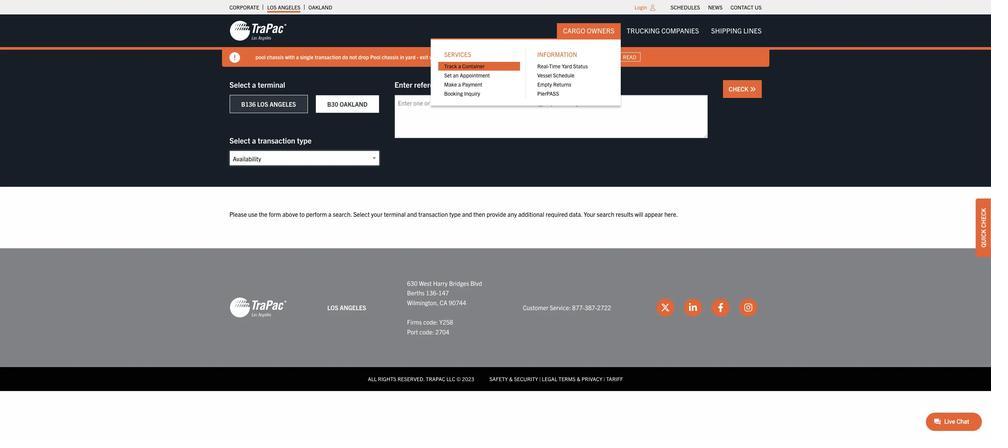 Task type: describe. For each thing, give the bounding box(es) containing it.
privacy
[[582, 376, 603, 383]]

appointment
[[460, 72, 490, 79]]

results
[[616, 211, 634, 218]]

cargo owners link
[[557, 23, 621, 38]]

los angeles link
[[267, 2, 301, 13]]

1 vertical spatial oakland
[[340, 100, 368, 108]]

630 west harry bridges blvd berths 136-147 wilmington, ca 90744
[[407, 280, 482, 307]]

2023
[[462, 376, 475, 383]]

additional
[[519, 211, 545, 218]]

schedules
[[671, 4, 701, 11]]

check inside 'button'
[[729, 85, 750, 93]]

will
[[635, 211, 644, 218]]

data.
[[570, 211, 583, 218]]

terms
[[559, 376, 576, 383]]

footer containing 630 west harry bridges blvd
[[0, 249, 992, 392]]

los inside footer
[[328, 304, 339, 312]]

quick check link
[[977, 199, 992, 257]]

llc
[[447, 376, 456, 383]]

yard
[[562, 63, 572, 70]]

pop40
[[574, 53, 591, 60]]

pool chassis with a single transaction  do not drop pool chassis in yard -  exit with the pool chassis under relative release number -  pop20 / pop40 / pop45
[[255, 53, 611, 60]]

port
[[407, 329, 418, 336]]

2 vertical spatial angeles
[[340, 304, 366, 312]]

select for select a terminal
[[230, 80, 250, 89]]

1 vertical spatial type
[[450, 211, 461, 218]]

legal terms & privacy link
[[542, 376, 603, 383]]

read
[[623, 54, 637, 60]]

quick
[[980, 230, 988, 248]]

perform
[[306, 211, 327, 218]]

a left single
[[296, 53, 299, 60]]

news
[[709, 4, 723, 11]]

track a container link
[[438, 62, 520, 71]]

90744
[[449, 299, 467, 307]]

b136
[[241, 100, 256, 108]]

a right track
[[459, 63, 461, 70]]

real-
[[538, 63, 550, 70]]

0 horizontal spatial the
[[259, 211, 268, 218]]

booking inquiry link
[[438, 89, 520, 98]]

empty returns link
[[532, 80, 613, 89]]

0 vertical spatial los
[[267, 4, 277, 11]]

a left search.
[[329, 211, 332, 218]]

quick check
[[980, 208, 988, 248]]

angeles inside los angeles link
[[278, 4, 301, 11]]

1 & from the left
[[509, 376, 513, 383]]

tariff link
[[607, 376, 624, 383]]

above
[[283, 211, 298, 218]]

please
[[230, 211, 247, 218]]

security
[[514, 376, 538, 383]]

lines
[[744, 26, 762, 35]]

pierpass
[[538, 90, 559, 97]]

1 vertical spatial check
[[980, 208, 988, 228]]

2 pool from the left
[[449, 53, 459, 60]]

contact us link
[[731, 2, 762, 13]]

safety
[[490, 376, 508, 383]]

then
[[474, 211, 486, 218]]

2 with from the left
[[430, 53, 439, 60]]

your
[[371, 211, 383, 218]]

do
[[342, 53, 348, 60]]

safety & security link
[[490, 376, 538, 383]]

1 - from the left
[[417, 53, 419, 60]]

firms
[[407, 319, 422, 326]]

all rights reserved. trapac llc © 2023
[[368, 376, 475, 383]]

2 and from the left
[[462, 211, 472, 218]]

relative
[[494, 53, 511, 60]]

menu bar containing schedules
[[667, 2, 766, 13]]

firms code:  y258 port code:  2704
[[407, 319, 453, 336]]

a down b136 at the top of page
[[252, 136, 256, 145]]

single
[[300, 53, 314, 60]]

us
[[755, 4, 762, 11]]

read link
[[619, 52, 641, 62]]

pop45
[[595, 53, 611, 60]]

empty
[[538, 81, 552, 88]]

customer
[[523, 304, 549, 312]]

2 horizontal spatial transaction
[[419, 211, 448, 218]]

reference
[[414, 80, 446, 89]]

0 horizontal spatial los angeles
[[267, 4, 301, 11]]

0 vertical spatial code:
[[424, 319, 438, 326]]

light image
[[651, 5, 656, 11]]

menu for cargo owners
[[431, 38, 621, 106]]

enter reference number(s)
[[395, 80, 482, 89]]

schedule
[[553, 72, 575, 79]]

customer service: 877-387-2722
[[523, 304, 612, 312]]

1 vertical spatial code:
[[420, 329, 434, 336]]

time
[[549, 63, 561, 70]]

information
[[538, 51, 577, 58]]

oakland link
[[309, 2, 332, 13]]

solid image
[[230, 52, 240, 63]]

0 horizontal spatial transaction
[[258, 136, 295, 145]]

2 - from the left
[[549, 53, 551, 60]]

2 vertical spatial select
[[354, 211, 370, 218]]

news link
[[709, 2, 723, 13]]

bridges
[[449, 280, 469, 287]]

real-time yard status link
[[532, 62, 613, 71]]

menu for information
[[532, 62, 613, 98]]

login link
[[635, 4, 647, 11]]

b136 los angeles
[[241, 100, 296, 108]]

reserved.
[[398, 376, 425, 383]]

shipping
[[712, 26, 742, 35]]

tariff
[[607, 376, 624, 383]]



Task type: locate. For each thing, give the bounding box(es) containing it.
terminal up b136 los angeles
[[258, 80, 285, 89]]

& right 'terms'
[[577, 376, 581, 383]]

2 / from the left
[[592, 53, 593, 60]]

chassis left the in
[[382, 53, 399, 60]]

number
[[530, 53, 548, 60]]

oakland right los angeles link
[[309, 4, 332, 11]]

2 & from the left
[[577, 376, 581, 383]]

0 horizontal spatial check
[[729, 85, 750, 93]]

1 horizontal spatial terminal
[[384, 211, 406, 218]]

2 chassis from the left
[[382, 53, 399, 60]]

menu containing track a container
[[438, 62, 520, 98]]

search
[[597, 211, 615, 218]]

0 horizontal spatial &
[[509, 376, 513, 383]]

cargo owners
[[563, 26, 615, 35]]

shipping lines
[[712, 26, 762, 35]]

0 horizontal spatial chassis
[[267, 53, 284, 60]]

menu
[[431, 38, 621, 106], [438, 62, 520, 98], [532, 62, 613, 98]]

1 chassis from the left
[[267, 53, 284, 60]]

0 horizontal spatial type
[[297, 136, 312, 145]]

630
[[407, 280, 418, 287]]

387-
[[585, 304, 598, 312]]

trucking companies
[[627, 26, 700, 35]]

pool
[[255, 53, 266, 60], [449, 53, 459, 60]]

pool
[[370, 53, 380, 60]]

wilmington,
[[407, 299, 439, 307]]

1 / from the left
[[571, 53, 573, 60]]

menu containing real-time yard status
[[532, 62, 613, 98]]

enter
[[395, 80, 413, 89]]

1 vertical spatial menu bar
[[431, 23, 768, 106]]

pool up track
[[449, 53, 459, 60]]

harry
[[433, 280, 448, 287]]

appear
[[645, 211, 663, 218]]

shipping lines link
[[706, 23, 768, 38]]

set an appointment link
[[438, 71, 520, 80]]

1 horizontal spatial with
[[430, 53, 439, 60]]

schedules link
[[671, 2, 701, 13]]

menu containing services
[[431, 38, 621, 106]]

chassis left single
[[267, 53, 284, 60]]

1 horizontal spatial |
[[604, 376, 605, 383]]

0 horizontal spatial -
[[417, 53, 419, 60]]

1 horizontal spatial the
[[441, 53, 448, 60]]

release
[[512, 53, 529, 60]]

los angeles
[[267, 4, 301, 11], [328, 304, 366, 312]]

y258
[[440, 319, 453, 326]]

0 horizontal spatial oakland
[[309, 4, 332, 11]]

2 vertical spatial los
[[328, 304, 339, 312]]

1 vertical spatial the
[[259, 211, 268, 218]]

oakland right b30
[[340, 100, 368, 108]]

yard
[[405, 53, 416, 60]]

1 | from the left
[[540, 376, 541, 383]]

-
[[417, 53, 419, 60], [549, 53, 551, 60]]

0 horizontal spatial pool
[[255, 53, 266, 60]]

- up "time"
[[549, 53, 551, 60]]

0 vertical spatial angeles
[[278, 4, 301, 11]]

real-time yard status vessel schedule empty returns pierpass
[[538, 63, 588, 97]]

2 | from the left
[[604, 376, 605, 383]]

0 vertical spatial terminal
[[258, 80, 285, 89]]

0 vertical spatial menu bar
[[667, 2, 766, 13]]

container
[[463, 63, 485, 70]]

cargo owners menu item
[[431, 23, 621, 106]]

any
[[508, 211, 517, 218]]

terminal right your
[[384, 211, 406, 218]]

contact us
[[731, 4, 762, 11]]

Enter reference number(s) text field
[[395, 95, 708, 138]]

solid image
[[750, 86, 756, 92]]

use
[[248, 211, 258, 218]]

pop20
[[554, 53, 570, 60]]

1 horizontal spatial &
[[577, 376, 581, 383]]

/
[[571, 53, 573, 60], [592, 53, 593, 60]]

the right use
[[259, 211, 268, 218]]

©
[[457, 376, 461, 383]]

all
[[368, 376, 377, 383]]

berths
[[407, 290, 425, 297]]

0 vertical spatial transaction
[[315, 53, 341, 60]]

& right safety
[[509, 376, 513, 383]]

1 horizontal spatial and
[[462, 211, 472, 218]]

make
[[445, 81, 457, 88]]

your
[[584, 211, 596, 218]]

trucking companies link
[[621, 23, 706, 38]]

0 horizontal spatial |
[[540, 376, 541, 383]]

transaction inside "banner"
[[315, 53, 341, 60]]

- left "exit"
[[417, 53, 419, 60]]

trapac
[[426, 376, 446, 383]]

select for select a transaction type
[[230, 136, 250, 145]]

1 vertical spatial select
[[230, 136, 250, 145]]

los angeles image
[[230, 20, 287, 41], [230, 298, 287, 319]]

returns
[[554, 81, 572, 88]]

1 los angeles image from the top
[[230, 20, 287, 41]]

safety & security | legal terms & privacy | tariff
[[490, 376, 624, 383]]

0 horizontal spatial /
[[571, 53, 573, 60]]

services
[[445, 51, 471, 58]]

code: up '2704'
[[424, 319, 438, 326]]

0 vertical spatial the
[[441, 53, 448, 60]]

in
[[400, 53, 404, 60]]

1 pool from the left
[[255, 53, 266, 60]]

select a terminal
[[230, 80, 285, 89]]

menu for services
[[438, 62, 520, 98]]

1 vertical spatial terminal
[[384, 211, 406, 218]]

1 vertical spatial los
[[257, 100, 268, 108]]

services menu item
[[438, 47, 520, 98]]

menu bar
[[667, 2, 766, 13], [431, 23, 768, 106]]

companies
[[662, 26, 700, 35]]

1 horizontal spatial oakland
[[340, 100, 368, 108]]

inquiry
[[464, 90, 480, 97]]

0 vertical spatial los angeles
[[267, 4, 301, 11]]

the inside "banner"
[[441, 53, 448, 60]]

footer
[[0, 249, 992, 392]]

0 vertical spatial los angeles image
[[230, 20, 287, 41]]

/ up "real-time yard status" link
[[571, 53, 573, 60]]

1 vertical spatial los angeles image
[[230, 298, 287, 319]]

b30
[[327, 100, 338, 108]]

1 horizontal spatial -
[[549, 53, 551, 60]]

877-
[[573, 304, 585, 312]]

0 vertical spatial check
[[729, 85, 750, 93]]

corporate
[[230, 4, 259, 11]]

1 horizontal spatial transaction
[[315, 53, 341, 60]]

0 vertical spatial select
[[230, 80, 250, 89]]

with right "exit"
[[430, 53, 439, 60]]

the up track
[[441, 53, 448, 60]]

1 horizontal spatial /
[[592, 53, 593, 60]]

3 chassis from the left
[[461, 53, 478, 60]]

1 horizontal spatial pool
[[449, 53, 459, 60]]

1 vertical spatial angeles
[[270, 100, 296, 108]]

1 horizontal spatial chassis
[[382, 53, 399, 60]]

0 vertical spatial oakland
[[309, 4, 332, 11]]

cargo
[[563, 26, 586, 35]]

select down b136 at the top of page
[[230, 136, 250, 145]]

0 vertical spatial type
[[297, 136, 312, 145]]

here.
[[665, 211, 678, 218]]

track a container menu item
[[438, 62, 520, 71]]

1 horizontal spatial los angeles
[[328, 304, 366, 312]]

with left single
[[285, 53, 295, 60]]

track
[[445, 63, 457, 70]]

information link
[[532, 47, 613, 62]]

0 horizontal spatial and
[[407, 211, 417, 218]]

2722
[[598, 304, 612, 312]]

west
[[419, 280, 432, 287]]

1 vertical spatial transaction
[[258, 136, 295, 145]]

0 horizontal spatial terminal
[[258, 80, 285, 89]]

a right make
[[458, 81, 461, 88]]

and
[[407, 211, 417, 218], [462, 211, 472, 218]]

vessel schedule link
[[532, 71, 613, 80]]

1 horizontal spatial check
[[980, 208, 988, 228]]

banner containing cargo owners
[[0, 14, 992, 106]]

track a container set an appointment make a payment booking inquiry
[[445, 63, 490, 97]]

booking
[[445, 90, 463, 97]]

2 horizontal spatial chassis
[[461, 53, 478, 60]]

&
[[509, 376, 513, 383], [577, 376, 581, 383]]

services link
[[438, 47, 520, 62]]

required
[[546, 211, 568, 218]]

exit
[[420, 53, 428, 60]]

select a transaction type
[[230, 136, 312, 145]]

and left then
[[462, 211, 472, 218]]

/ left pop45
[[592, 53, 593, 60]]

provide
[[487, 211, 507, 218]]

0 horizontal spatial with
[[285, 53, 295, 60]]

vessel
[[538, 72, 552, 79]]

1 with from the left
[[285, 53, 295, 60]]

login
[[635, 4, 647, 11]]

pool right solid image
[[255, 53, 266, 60]]

a up b136 at the top of page
[[252, 80, 256, 89]]

| left the tariff link
[[604, 376, 605, 383]]

search.
[[333, 211, 352, 218]]

menu bar containing cargo owners
[[431, 23, 768, 106]]

and right your
[[407, 211, 417, 218]]

chassis up container
[[461, 53, 478, 60]]

| left 'legal'
[[540, 376, 541, 383]]

select left your
[[354, 211, 370, 218]]

2 vertical spatial transaction
[[419, 211, 448, 218]]

information menu item
[[532, 47, 613, 98]]

the
[[441, 53, 448, 60], [259, 211, 268, 218]]

banner
[[0, 14, 992, 106]]

los
[[267, 4, 277, 11], [257, 100, 268, 108], [328, 304, 339, 312]]

1 horizontal spatial type
[[450, 211, 461, 218]]

1 and from the left
[[407, 211, 417, 218]]

2 los angeles image from the top
[[230, 298, 287, 319]]

1 vertical spatial los angeles
[[328, 304, 366, 312]]

to
[[300, 211, 305, 218]]

trucking
[[627, 26, 660, 35]]

not
[[349, 53, 357, 60]]

select up b136 at the top of page
[[230, 80, 250, 89]]

147
[[439, 290, 449, 297]]

chassis
[[267, 53, 284, 60], [382, 53, 399, 60], [461, 53, 478, 60]]

code: right port
[[420, 329, 434, 336]]



Task type: vqa. For each thing, say whether or not it's contained in the screenshot.
flips
no



